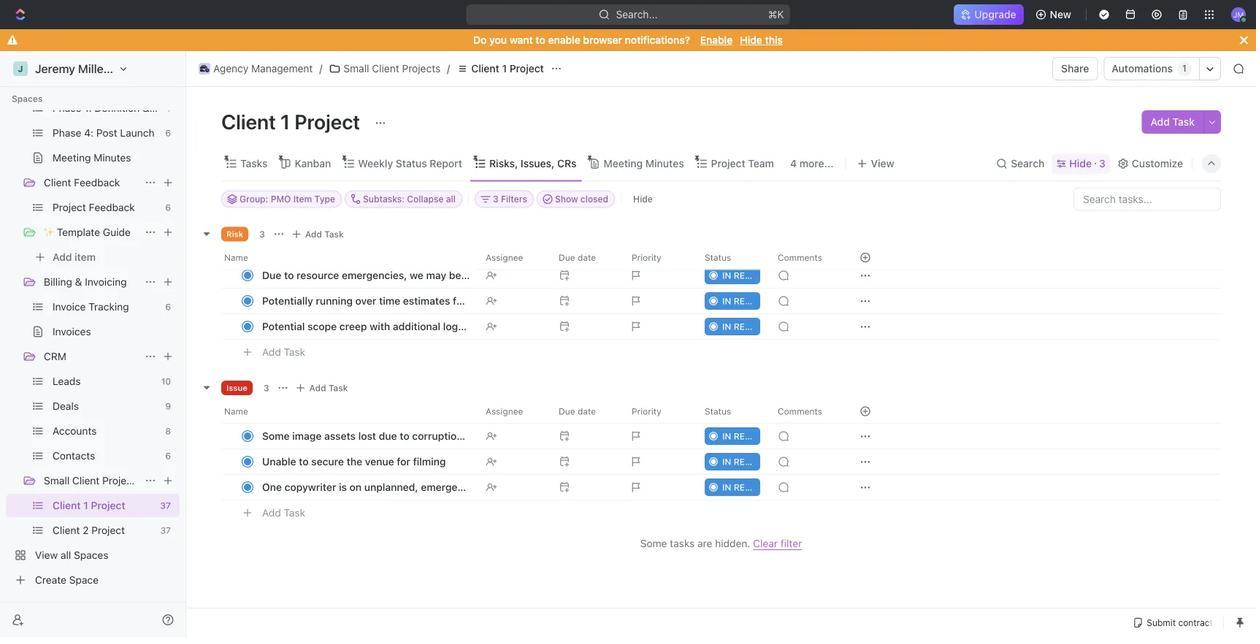Task type: describe. For each thing, give the bounding box(es) containing it.
corruption
[[412, 430, 463, 442]]

1 down the management on the left top
[[280, 109, 290, 133]]

leads
[[53, 375, 81, 387]]

search
[[1011, 157, 1045, 170]]

2 comments button from the top
[[769, 400, 842, 423]]

task up assets
[[329, 383, 348, 393]]

phase for phase 4: post launch
[[53, 127, 81, 139]]

automations
[[1112, 62, 1173, 75]]

1 due date button from the top
[[550, 246, 623, 269]]

in for due to resource emergencies, we may be running 1 week behind schedule
[[723, 270, 732, 281]]

hide 3
[[1070, 157, 1106, 170]]

4 for 4 more...
[[791, 157, 797, 170]]

deals
[[53, 400, 79, 412]]

this
[[765, 34, 783, 46]]

2 comments from the top
[[778, 406, 823, 416]]

workspace
[[120, 62, 181, 76]]

item
[[293, 194, 312, 204]]

time
[[379, 295, 400, 307]]

4 for 4
[[165, 103, 171, 113]]

4:
[[84, 127, 94, 139]]

potentially running over time estimates for filming link
[[259, 290, 502, 312]]

in review button for potential scope creep with additional logo designs
[[696, 313, 769, 340]]

small client projects inside sidebar navigation
[[44, 475, 141, 487]]

subtasks:
[[363, 194, 405, 204]]

do
[[473, 34, 487, 46]]

due date for 2nd due date dropdown button from the bottom of the page
[[559, 252, 596, 263]]

invoice
[[53, 301, 86, 313]]

collapse
[[407, 194, 444, 204]]

0 vertical spatial running
[[464, 269, 501, 281]]

assignee for first assignee dropdown button from the top of the page
[[486, 252, 523, 263]]

we
[[410, 269, 424, 281]]

customize button
[[1113, 153, 1188, 174]]

2 / from the left
[[447, 62, 450, 75]]

feedback for client feedback
[[74, 176, 120, 188]]

add task button down 'one'
[[256, 504, 311, 522]]

emergencies,
[[342, 269, 407, 281]]

item
[[75, 251, 96, 263]]

create space link
[[6, 568, 177, 592]]

add task button down type
[[288, 225, 350, 243]]

over
[[356, 295, 377, 307]]

in review button for due to resource emergencies, we may be running 1 week behind schedule
[[696, 262, 769, 289]]

1 horizontal spatial meeting minutes
[[604, 157, 684, 170]]

projects inside sidebar navigation
[[102, 475, 141, 487]]

0 horizontal spatial spaces
[[12, 94, 43, 104]]

search button
[[992, 153, 1049, 174]]

storage
[[541, 430, 578, 442]]

1 vertical spatial small client projects link
[[44, 469, 141, 492]]

add item
[[53, 251, 96, 263]]

feedback for project feedback
[[89, 201, 135, 213]]

are
[[698, 537, 713, 549]]

some for some image assets lost due to corruption in digital media storage
[[262, 430, 290, 442]]

1 assignee button from the top
[[477, 246, 550, 269]]

task down type
[[325, 229, 344, 239]]

project team
[[711, 157, 774, 170]]

image
[[292, 430, 322, 442]]

venue
[[365, 456, 394, 468]]

launch
[[120, 127, 155, 139]]

add task up assets
[[309, 383, 348, 393]]

leads link
[[53, 370, 156, 393]]

in for unable to secure the venue for filming
[[723, 457, 732, 467]]

task for add task 'button' below 'one'
[[284, 507, 305, 519]]

project feedback link
[[53, 196, 160, 219]]

business time image
[[200, 65, 209, 72]]

post
[[96, 127, 117, 139]]

name button for lost
[[221, 400, 477, 423]]

lost
[[358, 430, 376, 442]]

due
[[379, 430, 397, 442]]

emergency
[[421, 481, 475, 493]]

review for one copywriter is on unplanned, emergency sick leave
[[734, 482, 768, 492]]

date for 2nd due date dropdown button from the bottom of the page
[[578, 252, 596, 263]]

add task for add task 'button' below potential
[[262, 346, 305, 358]]

date for 1st due date dropdown button from the bottom of the page
[[578, 406, 596, 416]]

review for potentially running over time estimates for filming
[[734, 296, 768, 306]]

add task for add task 'button' over customize
[[1151, 116, 1195, 128]]

6 for invoice tracking
[[165, 302, 171, 312]]

unable
[[262, 456, 296, 468]]

view all spaces
[[35, 549, 109, 561]]

add task button up customize
[[1142, 110, 1204, 134]]

behind
[[539, 269, 572, 281]]

you
[[490, 34, 507, 46]]

review for potential scope creep with additional logo designs
[[734, 321, 768, 332]]

phase 1: definition & onboarding
[[53, 102, 208, 114]]

miller's
[[78, 62, 117, 76]]

small client projects inside the small client projects link
[[344, 62, 441, 75]]

additional
[[393, 320, 441, 332]]

to inside unable to secure the venue for filming link
[[299, 456, 309, 468]]

in review button for some image assets lost due to corruption in digital media storage
[[696, 423, 769, 449]]

1 inside tree
[[83, 499, 88, 511]]

client feedback link
[[44, 171, 139, 194]]

0 vertical spatial small client projects link
[[325, 60, 444, 77]]

share button
[[1053, 57, 1098, 80]]

project inside "link"
[[92, 524, 125, 536]]

1 down 'you'
[[502, 62, 507, 75]]

kanban
[[295, 157, 331, 170]]

all inside sidebar navigation
[[61, 549, 71, 561]]

2 horizontal spatial client 1 project
[[471, 62, 544, 75]]

8
[[165, 426, 171, 436]]

accounts link
[[53, 419, 160, 443]]

designs
[[467, 320, 505, 332]]

one copywriter is on unplanned, emergency sick leave link
[[259, 477, 525, 498]]

on
[[350, 481, 362, 493]]

upgrade
[[975, 8, 1017, 20]]

1 comments button from the top
[[769, 246, 842, 269]]

1 horizontal spatial meeting
[[604, 157, 643, 170]]

name for some
[[224, 406, 248, 416]]

name button for emergencies,
[[221, 246, 477, 269]]

risk
[[226, 229, 243, 239]]

risks,
[[489, 157, 518, 170]]

in review for unable to secure the venue for filming
[[723, 457, 768, 467]]

status button for due to resource emergencies, we may be running 1 week behind schedule
[[696, 246, 769, 269]]

client 1 project inside sidebar navigation
[[53, 499, 125, 511]]

accounts
[[53, 425, 97, 437]]

due to resource emergencies, we may be running 1 week behind schedule
[[262, 269, 619, 281]]

filter
[[781, 537, 802, 549]]

hide for hide 3
[[1070, 157, 1092, 170]]

phase for phase 1: definition & onboarding
[[53, 102, 81, 114]]

upgrade link
[[954, 4, 1024, 25]]

some tasks are hidden. clear filter
[[641, 537, 802, 549]]

tracking
[[89, 301, 129, 313]]

enable
[[548, 34, 581, 46]]

add down potential
[[262, 346, 281, 358]]

estimates
[[403, 295, 450, 307]]

add item button
[[6, 245, 180, 269]]

billing
[[44, 276, 72, 288]]

6 for contacts
[[165, 451, 171, 461]]

hide for hide
[[634, 194, 653, 204]]

group:
[[240, 194, 268, 204]]

0 vertical spatial all
[[446, 194, 456, 204]]

review for due to resource emergencies, we may be running 1 week behind schedule
[[734, 270, 768, 281]]

1 / from the left
[[319, 62, 323, 75]]

✨ template guide link
[[44, 221, 139, 244]]

project up client 2 project "link"
[[91, 499, 125, 511]]

for for estimates
[[453, 295, 467, 307]]

⌘k
[[768, 8, 784, 20]]

0 vertical spatial projects
[[402, 62, 441, 75]]

status button for some image assets lost due to corruption in digital media storage
[[696, 400, 769, 423]]

3 right issue
[[264, 383, 269, 393]]

agency management link
[[195, 60, 317, 77]]

1 right automations
[[1183, 63, 1187, 74]]

sidebar navigation
[[0, 0, 208, 637]]

1:
[[84, 102, 92, 114]]

jeremy
[[35, 62, 75, 76]]

group: pmo item type
[[240, 194, 335, 204]]

view for view all spaces
[[35, 549, 58, 561]]

review for unable to secure the venue for filming
[[734, 457, 768, 467]]

hidden.
[[715, 537, 751, 549]]

0 horizontal spatial meeting minutes link
[[53, 146, 177, 170]]

potential
[[262, 320, 305, 332]]

contacts link
[[53, 444, 160, 468]]

new
[[1050, 8, 1072, 20]]

0 horizontal spatial client 1 project link
[[53, 494, 154, 517]]

clear
[[753, 537, 778, 549]]

for for venue
[[397, 456, 411, 468]]

report
[[430, 157, 462, 170]]

meeting inside sidebar navigation
[[53, 152, 91, 164]]

more...
[[800, 157, 834, 170]]

spaces inside view all spaces link
[[74, 549, 109, 561]]

create space
[[35, 574, 99, 586]]



Task type: locate. For each thing, give the bounding box(es) containing it.
3 right risk
[[259, 229, 265, 239]]

0 vertical spatial hide
[[740, 34, 763, 46]]

client 1 project link down 'you'
[[453, 60, 548, 77]]

0 vertical spatial view
[[871, 157, 895, 170]]

5 review from the top
[[734, 457, 768, 467]]

status for storage
[[705, 406, 732, 416]]

filming down corruption
[[413, 456, 446, 468]]

scope
[[308, 320, 337, 332]]

tasks
[[240, 157, 268, 170]]

assignee button
[[477, 246, 550, 269], [477, 400, 550, 423]]

0 horizontal spatial meeting
[[53, 152, 91, 164]]

1 horizontal spatial projects
[[402, 62, 441, 75]]

0 vertical spatial due
[[559, 252, 575, 263]]

sick
[[478, 481, 497, 493]]

due up potentially
[[262, 269, 282, 281]]

clear filter link
[[753, 537, 802, 550]]

in for potential scope creep with additional logo designs
[[723, 321, 732, 332]]

1 37 from the top
[[160, 500, 171, 511]]

minutes for the meeting minutes link to the right
[[646, 157, 684, 170]]

assets
[[324, 430, 356, 442]]

add task down potential
[[262, 346, 305, 358]]

Search tasks... text field
[[1075, 188, 1221, 210]]

1 horizontal spatial hide
[[740, 34, 763, 46]]

3 6 from the top
[[165, 302, 171, 312]]

comments button
[[769, 246, 842, 269], [769, 400, 842, 423]]

0 horizontal spatial for
[[397, 456, 411, 468]]

unable to secure the venue for filming link
[[259, 451, 474, 472]]

0 vertical spatial assignee button
[[477, 246, 550, 269]]

add down 'one'
[[262, 507, 281, 519]]

one copywriter is on unplanned, emergency sick leave
[[262, 481, 525, 493]]

due date up schedule at left top
[[559, 252, 596, 263]]

due to resource emergencies, we may be running 1 week behind schedule link
[[259, 265, 619, 286]]

✨ template guide
[[44, 226, 131, 238]]

project up template
[[53, 201, 86, 213]]

in review button for unable to secure the venue for filming
[[696, 449, 769, 475]]

assignee up digital
[[486, 406, 523, 416]]

filming for unable to secure the venue for filming
[[413, 456, 446, 468]]

meeting minutes inside sidebar navigation
[[53, 152, 131, 164]]

meeting up client feedback
[[53, 152, 91, 164]]

1 date from the top
[[578, 252, 596, 263]]

2 37 from the top
[[160, 525, 171, 536]]

0 horizontal spatial &
[[75, 276, 82, 288]]

0 vertical spatial comments button
[[769, 246, 842, 269]]

2 6 from the top
[[165, 202, 171, 213]]

0 horizontal spatial projects
[[102, 475, 141, 487]]

add task up customize
[[1151, 116, 1195, 128]]

hide right search at the top right of the page
[[1070, 157, 1092, 170]]

crs
[[557, 157, 577, 170]]

1 vertical spatial all
[[61, 549, 71, 561]]

to right "due"
[[400, 430, 410, 442]]

& right billing
[[75, 276, 82, 288]]

0 vertical spatial status
[[396, 157, 427, 170]]

name button up over
[[221, 246, 477, 269]]

1 horizontal spatial minutes
[[646, 157, 684, 170]]

0 horizontal spatial meeting minutes
[[53, 152, 131, 164]]

4 inside "dropdown button"
[[791, 157, 797, 170]]

new button
[[1030, 3, 1081, 26]]

add task down type
[[305, 229, 344, 239]]

1 comments from the top
[[778, 252, 823, 263]]

name for due
[[224, 252, 248, 263]]

2 due date from the top
[[559, 406, 596, 416]]

copywriter
[[285, 481, 336, 493]]

due inside due to resource emergencies, we may be running 1 week behind schedule link
[[262, 269, 282, 281]]

deals link
[[53, 395, 160, 418]]

jeremy miller's workspace
[[35, 62, 181, 76]]

1 vertical spatial client 1 project
[[221, 109, 365, 133]]

to inside due to resource emergencies, we may be running 1 week behind schedule link
[[284, 269, 294, 281]]

1 review from the top
[[734, 270, 768, 281]]

filming up 'designs'
[[469, 295, 502, 307]]

comments
[[778, 252, 823, 263], [778, 406, 823, 416]]

6 for phase 4: post launch
[[165, 128, 171, 138]]

1 name button from the top
[[221, 246, 477, 269]]

1 in review from the top
[[723, 270, 768, 281]]

for right venue in the bottom of the page
[[397, 456, 411, 468]]

create
[[35, 574, 66, 586]]

3 left customize button
[[1100, 157, 1106, 170]]

0 vertical spatial comments
[[778, 252, 823, 263]]

client
[[372, 62, 399, 75], [471, 62, 500, 75], [221, 109, 276, 133], [44, 176, 71, 188], [72, 475, 100, 487], [53, 499, 81, 511], [53, 524, 80, 536]]

view up create
[[35, 549, 58, 561]]

to left 'secure'
[[299, 456, 309, 468]]

for down be
[[453, 295, 467, 307]]

0 horizontal spatial running
[[316, 295, 353, 307]]

2 vertical spatial hide
[[634, 194, 653, 204]]

1 vertical spatial &
[[75, 276, 82, 288]]

3 in review from the top
[[723, 321, 768, 332]]

view right more...
[[871, 157, 895, 170]]

client 1 project up client 2 project
[[53, 499, 125, 511]]

all up create space
[[61, 549, 71, 561]]

some up unable
[[262, 430, 290, 442]]

in review for potential scope creep with additional logo designs
[[723, 321, 768, 332]]

0 vertical spatial priority button
[[623, 246, 696, 269]]

0 vertical spatial small client projects
[[344, 62, 441, 75]]

add up customize
[[1151, 116, 1170, 128]]

assignee
[[486, 252, 523, 263], [486, 406, 523, 416]]

may
[[426, 269, 447, 281]]

4 left more...
[[791, 157, 797, 170]]

due date up storage
[[559, 406, 596, 416]]

in review for potentially running over time estimates for filming
[[723, 296, 768, 306]]

feedback up guide
[[89, 201, 135, 213]]

2 due date button from the top
[[550, 400, 623, 423]]

task up customize
[[1173, 116, 1195, 128]]

meeting minutes link
[[53, 146, 177, 170], [601, 153, 684, 174]]

2 name button from the top
[[221, 400, 477, 423]]

0 vertical spatial name
[[224, 252, 248, 263]]

5 in review from the top
[[723, 457, 768, 467]]

&
[[142, 102, 150, 114], [75, 276, 82, 288]]

1 vertical spatial assignee button
[[477, 400, 550, 423]]

0 vertical spatial phase
[[53, 102, 81, 114]]

✨
[[44, 226, 54, 238]]

3 filters
[[493, 194, 527, 204]]

due date button
[[550, 246, 623, 269], [550, 400, 623, 423]]

add task down 'one'
[[262, 507, 305, 519]]

tree inside sidebar navigation
[[6, 0, 208, 592]]

status for behind
[[705, 252, 732, 263]]

search...
[[616, 8, 658, 20]]

invoice tracking link
[[53, 295, 160, 319]]

0 vertical spatial assignee
[[486, 252, 523, 263]]

2 in review button from the top
[[696, 288, 769, 314]]

assignee button up media
[[477, 400, 550, 423]]

0 horizontal spatial all
[[61, 549, 71, 561]]

1 horizontal spatial running
[[464, 269, 501, 281]]

invoice tracking
[[53, 301, 129, 313]]

in for potentially running over time estimates for filming
[[723, 296, 732, 306]]

some for some tasks are hidden. clear filter
[[641, 537, 667, 549]]

1 vertical spatial small client projects
[[44, 475, 141, 487]]

crm link
[[44, 345, 139, 368]]

meeting minutes link down the post
[[53, 146, 177, 170]]

10
[[161, 376, 171, 386]]

1 left week
[[504, 269, 508, 281]]

in review button for potentially running over time estimates for filming
[[696, 288, 769, 314]]

0 vertical spatial due date button
[[550, 246, 623, 269]]

minutes down the post
[[94, 152, 131, 164]]

1 due date from the top
[[559, 252, 596, 263]]

filters
[[501, 194, 527, 204]]

3
[[1100, 157, 1106, 170], [493, 194, 499, 204], [259, 229, 265, 239], [264, 383, 269, 393]]

due date for 1st due date dropdown button from the bottom of the page
[[559, 406, 596, 416]]

priority
[[632, 252, 662, 263], [632, 406, 662, 416]]

0 vertical spatial &
[[142, 102, 150, 114]]

meeting up hide button at top
[[604, 157, 643, 170]]

due up storage
[[559, 406, 575, 416]]

0 vertical spatial date
[[578, 252, 596, 263]]

& up launch
[[142, 102, 150, 114]]

1 horizontal spatial small
[[344, 62, 369, 75]]

0 vertical spatial status button
[[696, 246, 769, 269]]

agency
[[213, 62, 249, 75]]

1 horizontal spatial for
[[453, 295, 467, 307]]

1 assignee from the top
[[486, 252, 523, 263]]

2 date from the top
[[578, 406, 596, 416]]

1 in review button from the top
[[696, 262, 769, 289]]

add up image
[[309, 383, 326, 393]]

2 vertical spatial status
[[705, 406, 732, 416]]

client 1 project link up client 2 project "link"
[[53, 494, 154, 517]]

add left item
[[53, 251, 72, 263]]

project left team
[[711, 157, 746, 170]]

2 priority from the top
[[632, 406, 662, 416]]

0 vertical spatial name button
[[221, 246, 477, 269]]

media
[[509, 430, 539, 442]]

2 in review from the top
[[723, 296, 768, 306]]

1 vertical spatial view
[[35, 549, 58, 561]]

view inside view button
[[871, 157, 895, 170]]

client 1 project up kanban link
[[221, 109, 365, 133]]

4 inside sidebar navigation
[[165, 103, 171, 113]]

in review for due to resource emergencies, we may be running 1 week behind schedule
[[723, 270, 768, 281]]

logo
[[443, 320, 464, 332]]

date up storage
[[578, 406, 596, 416]]

space
[[69, 574, 99, 586]]

6 in review button from the top
[[696, 474, 769, 500]]

1 6 from the top
[[165, 128, 171, 138]]

client 1 project link
[[453, 60, 548, 77], [53, 494, 154, 517]]

3 inside dropdown button
[[493, 194, 499, 204]]

show
[[555, 194, 578, 204]]

3 review from the top
[[734, 321, 768, 332]]

minutes up hide button at top
[[646, 157, 684, 170]]

for
[[453, 295, 467, 307], [397, 456, 411, 468]]

4 6 from the top
[[165, 451, 171, 461]]

potential scope creep with additional logo designs link
[[259, 316, 505, 337]]

1 status button from the top
[[696, 246, 769, 269]]

phase left 1:
[[53, 102, 81, 114]]

37 for client 1 project
[[160, 500, 171, 511]]

type
[[315, 194, 335, 204]]

phase 4: post launch link
[[53, 121, 160, 145]]

1 horizontal spatial client 1 project link
[[453, 60, 548, 77]]

1 priority button from the top
[[623, 246, 696, 269]]

name down issue
[[224, 406, 248, 416]]

0 vertical spatial 4
[[165, 103, 171, 113]]

name down risk
[[224, 252, 248, 263]]

0 vertical spatial client 1 project
[[471, 62, 544, 75]]

6 review from the top
[[734, 482, 768, 492]]

pmo
[[271, 194, 291, 204]]

1 vertical spatial due date
[[559, 406, 596, 416]]

1 horizontal spatial /
[[447, 62, 450, 75]]

37 for client 2 project
[[160, 525, 171, 536]]

hide inside button
[[634, 194, 653, 204]]

2 assignee from the top
[[486, 406, 523, 416]]

weekly status report link
[[355, 153, 462, 174]]

some left tasks
[[641, 537, 667, 549]]

6 right project feedback link
[[165, 202, 171, 213]]

1 horizontal spatial small client projects link
[[325, 60, 444, 77]]

to right want
[[536, 34, 546, 46]]

1 vertical spatial client 1 project link
[[53, 494, 154, 517]]

meeting minutes link up hide button at top
[[601, 153, 684, 174]]

1 horizontal spatial meeting minutes link
[[601, 153, 684, 174]]

be
[[449, 269, 461, 281]]

assignee button down filters
[[477, 246, 550, 269]]

notifications?
[[625, 34, 690, 46]]

weekly
[[358, 157, 393, 170]]

risks, issues, crs
[[489, 157, 577, 170]]

minutes for leftmost the meeting minutes link
[[94, 152, 131, 164]]

0 horizontal spatial small
[[44, 475, 70, 487]]

spaces down tara shultz's workspace, , element
[[12, 94, 43, 104]]

client inside 'link'
[[44, 176, 71, 188]]

share
[[1062, 62, 1090, 75]]

all right collapse
[[446, 194, 456, 204]]

small client projects
[[344, 62, 441, 75], [44, 475, 141, 487]]

0 vertical spatial for
[[453, 295, 467, 307]]

view button
[[852, 153, 900, 174]]

1 vertical spatial 4
[[791, 157, 797, 170]]

date up schedule at left top
[[578, 252, 596, 263]]

priority for 1st priority dropdown button from the top
[[632, 252, 662, 263]]

1 horizontal spatial all
[[446, 194, 456, 204]]

0 vertical spatial filming
[[469, 295, 502, 307]]

4 review from the top
[[734, 431, 768, 441]]

1 horizontal spatial view
[[871, 157, 895, 170]]

guide
[[103, 226, 131, 238]]

3 left filters
[[493, 194, 499, 204]]

filming for potentially running over time estimates for filming
[[469, 295, 502, 307]]

add task button up image
[[292, 379, 354, 397]]

invoices
[[53, 325, 91, 338]]

1 vertical spatial filming
[[413, 456, 446, 468]]

small client projects link
[[325, 60, 444, 77], [44, 469, 141, 492]]

view inside view all spaces link
[[35, 549, 58, 561]]

0 vertical spatial some
[[262, 430, 290, 442]]

4 in review from the top
[[723, 431, 768, 441]]

1 vertical spatial phase
[[53, 127, 81, 139]]

4 in review button from the top
[[696, 423, 769, 449]]

1 vertical spatial projects
[[102, 475, 141, 487]]

view for view
[[871, 157, 895, 170]]

2 name from the top
[[224, 406, 248, 416]]

meeting
[[53, 152, 91, 164], [604, 157, 643, 170]]

0 horizontal spatial filming
[[413, 456, 446, 468]]

to inside some image assets lost due to corruption in digital media storage link
[[400, 430, 410, 442]]

do you want to enable browser notifications? enable hide this
[[473, 34, 783, 46]]

1 vertical spatial due date button
[[550, 400, 623, 423]]

hide
[[740, 34, 763, 46], [1070, 157, 1092, 170], [634, 194, 653, 204]]

in review button for one copywriter is on unplanned, emergency sick leave
[[696, 474, 769, 500]]

invoices link
[[53, 320, 177, 343]]

6 in review from the top
[[723, 482, 768, 492]]

1 vertical spatial some
[[641, 537, 667, 549]]

1 horizontal spatial client 1 project
[[221, 109, 365, 133]]

1 name from the top
[[224, 252, 248, 263]]

small inside sidebar navigation
[[44, 475, 70, 487]]

0 horizontal spatial view
[[35, 549, 58, 561]]

1 vertical spatial priority
[[632, 406, 662, 416]]

running right be
[[464, 269, 501, 281]]

2 review from the top
[[734, 296, 768, 306]]

feedback up project feedback
[[74, 176, 120, 188]]

project down want
[[510, 62, 544, 75]]

feedback inside 'link'
[[74, 176, 120, 188]]

0 horizontal spatial some
[[262, 430, 290, 442]]

task for add task 'button' below potential
[[284, 346, 305, 358]]

0 vertical spatial spaces
[[12, 94, 43, 104]]

due
[[559, 252, 575, 263], [262, 269, 282, 281], [559, 406, 575, 416]]

0 vertical spatial feedback
[[74, 176, 120, 188]]

1 vertical spatial due
[[262, 269, 282, 281]]

task down potential
[[284, 346, 305, 358]]

1 vertical spatial for
[[397, 456, 411, 468]]

0 horizontal spatial small client projects link
[[44, 469, 141, 492]]

client 1 project down 'you'
[[471, 62, 544, 75]]

task for add task 'button' over customize
[[1173, 116, 1195, 128]]

spaces down client 2 project
[[74, 549, 109, 561]]

meeting minutes up hide button at top
[[604, 157, 684, 170]]

1 priority from the top
[[632, 252, 662, 263]]

weekly status report
[[358, 157, 462, 170]]

2 assignee button from the top
[[477, 400, 550, 423]]

in review for some image assets lost due to corruption in digital media storage
[[723, 431, 768, 441]]

jm button
[[1227, 3, 1251, 26]]

6 for project feedback
[[165, 202, 171, 213]]

add inside button
[[53, 251, 72, 263]]

minutes
[[94, 152, 131, 164], [646, 157, 684, 170]]

agency management
[[213, 62, 313, 75]]

minutes inside tree
[[94, 152, 131, 164]]

2 phase from the top
[[53, 127, 81, 139]]

resource
[[297, 269, 339, 281]]

1 vertical spatial small
[[44, 475, 70, 487]]

2 status button from the top
[[696, 400, 769, 423]]

add task for add task 'button' below 'one'
[[262, 507, 305, 519]]

review for some image assets lost due to corruption in digital media storage
[[734, 431, 768, 441]]

meeting minutes down 4:
[[53, 152, 131, 164]]

2 vertical spatial client 1 project
[[53, 499, 125, 511]]

j
[[18, 64, 23, 74]]

0 vertical spatial due date
[[559, 252, 596, 263]]

tara shultz's workspace, , element
[[13, 61, 28, 76]]

assignee up week
[[486, 252, 523, 263]]

running up scope
[[316, 295, 353, 307]]

in for one copywriter is on unplanned, emergency sick leave
[[723, 482, 732, 492]]

6 down 8
[[165, 451, 171, 461]]

view button
[[852, 146, 900, 181]]

1 vertical spatial priority button
[[623, 400, 696, 423]]

phase 4: post launch
[[53, 127, 155, 139]]

1 horizontal spatial 4
[[791, 157, 797, 170]]

add task button down potential
[[256, 343, 311, 361]]

1 vertical spatial running
[[316, 295, 353, 307]]

tree containing phase 1: definition & onboarding
[[6, 0, 208, 592]]

3 in review button from the top
[[696, 313, 769, 340]]

2 priority button from the top
[[623, 400, 696, 423]]

project up kanban
[[295, 109, 360, 133]]

definition
[[95, 102, 140, 114]]

due up the behind
[[559, 252, 575, 263]]

1 phase from the top
[[53, 102, 81, 114]]

project team link
[[708, 153, 774, 174]]

task down copywriter at left bottom
[[284, 507, 305, 519]]

1 up 2
[[83, 499, 88, 511]]

phase left 4:
[[53, 127, 81, 139]]

due date button down show closed
[[550, 246, 623, 269]]

name button up assets
[[221, 400, 477, 423]]

0 vertical spatial priority
[[632, 252, 662, 263]]

1 vertical spatial feedback
[[89, 201, 135, 213]]

4 down workspace
[[165, 103, 171, 113]]

hide left this
[[740, 34, 763, 46]]

0 horizontal spatial minutes
[[94, 152, 131, 164]]

closed
[[581, 194, 609, 204]]

1 vertical spatial hide
[[1070, 157, 1092, 170]]

secure
[[311, 456, 344, 468]]

2 horizontal spatial hide
[[1070, 157, 1092, 170]]

meeting minutes
[[53, 152, 131, 164], [604, 157, 684, 170]]

0 vertical spatial small
[[344, 62, 369, 75]]

client inside "link"
[[53, 524, 80, 536]]

1 vertical spatial comments button
[[769, 400, 842, 423]]

in for some image assets lost due to corruption in digital media storage
[[723, 431, 732, 441]]

6 down onboarding
[[165, 128, 171, 138]]

0 horizontal spatial small client projects
[[44, 475, 141, 487]]

client 2 project
[[53, 524, 125, 536]]

management
[[251, 62, 313, 75]]

6 up 'invoices' link
[[165, 302, 171, 312]]

1 horizontal spatial filming
[[469, 295, 502, 307]]

0 vertical spatial 37
[[160, 500, 171, 511]]

1 horizontal spatial some
[[641, 537, 667, 549]]

with
[[370, 320, 390, 332]]

to up potentially
[[284, 269, 294, 281]]

1 vertical spatial status
[[705, 252, 732, 263]]

1 vertical spatial name button
[[221, 400, 477, 423]]

project right 2
[[92, 524, 125, 536]]

the
[[347, 456, 362, 468]]

priority for first priority dropdown button from the bottom of the page
[[632, 406, 662, 416]]

view
[[871, 157, 895, 170], [35, 549, 58, 561]]

2 vertical spatial due
[[559, 406, 575, 416]]

tree
[[6, 0, 208, 592]]

due date button up storage
[[550, 400, 623, 423]]

1 vertical spatial assignee
[[486, 406, 523, 416]]

want
[[510, 34, 533, 46]]

0 horizontal spatial client 1 project
[[53, 499, 125, 511]]

add down item at the left
[[305, 229, 322, 239]]

5 in review button from the top
[[696, 449, 769, 475]]

customize
[[1132, 157, 1184, 170]]

assignee for first assignee dropdown button from the bottom of the page
[[486, 406, 523, 416]]

hide right closed
[[634, 194, 653, 204]]

1 horizontal spatial &
[[142, 102, 150, 114]]

in review for one copywriter is on unplanned, emergency sick leave
[[723, 482, 768, 492]]



Task type: vqa. For each thing, say whether or not it's contained in the screenshot.


